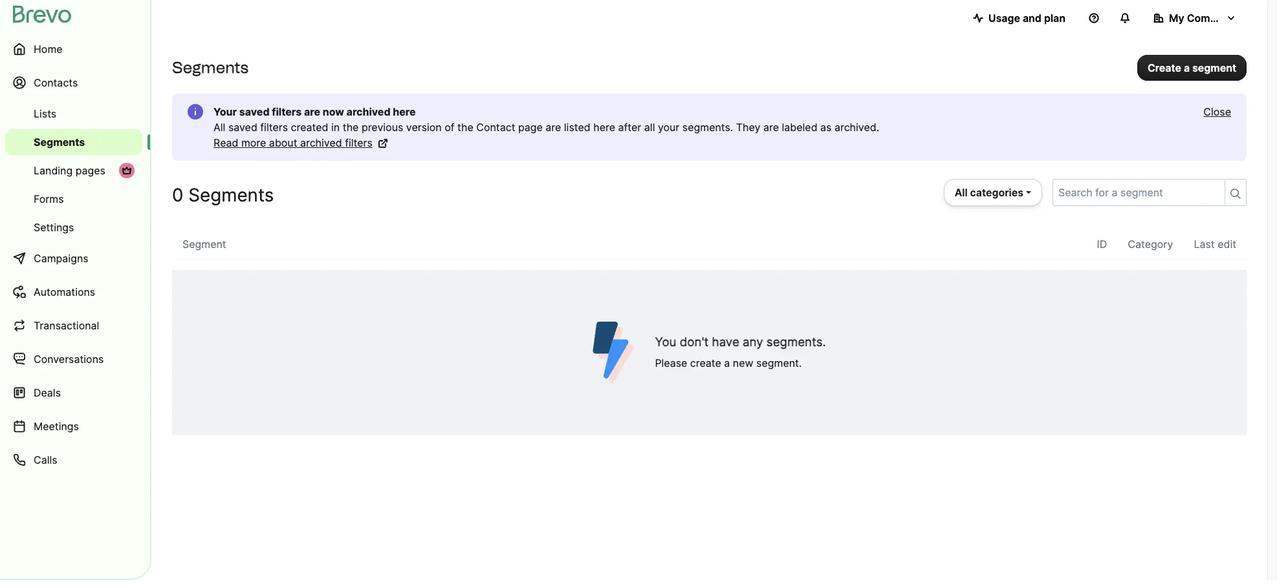 Task type: locate. For each thing, give the bounding box(es) containing it.
all categories button
[[944, 179, 1042, 206]]

the
[[343, 121, 359, 134], [457, 121, 473, 134]]

a
[[1184, 61, 1190, 74], [724, 357, 730, 370]]

archived inside your saved filters are now archived here all saved filters created in the previous version of the contact page are listed here after all your segments. they are labeled as archived.
[[347, 105, 390, 118]]

after
[[618, 121, 641, 134]]

segment.
[[756, 357, 802, 370]]

segments. right your
[[682, 121, 733, 134]]

here left after
[[593, 121, 615, 134]]

read more about archived filters
[[213, 137, 373, 149]]

segments up your
[[172, 58, 249, 77]]

new
[[733, 357, 753, 370]]

0 vertical spatial segments
[[172, 58, 249, 77]]

alert
[[172, 94, 1247, 161]]

campaigns link
[[5, 243, 142, 274]]

0 vertical spatial segments.
[[682, 121, 733, 134]]

0 vertical spatial all
[[213, 121, 225, 134]]

close link
[[1204, 104, 1231, 120]]

all categories
[[955, 186, 1023, 199]]

0 vertical spatial saved
[[239, 105, 269, 118]]

saved up more
[[228, 121, 257, 134]]

landing
[[34, 164, 73, 177]]

your
[[658, 121, 680, 134]]

categories
[[970, 186, 1023, 199]]

1 vertical spatial archived
[[300, 137, 342, 149]]

here
[[393, 105, 416, 118], [593, 121, 615, 134]]

home link
[[5, 34, 142, 65]]

1 vertical spatial all
[[955, 186, 968, 199]]

0 horizontal spatial a
[[724, 357, 730, 370]]

landing pages
[[34, 164, 105, 177]]

a left new
[[724, 357, 730, 370]]

conversations
[[34, 353, 104, 366]]

last
[[1194, 238, 1215, 251]]

segments down read
[[188, 184, 274, 206]]

search button
[[1225, 180, 1246, 205]]

filters up created
[[272, 105, 302, 118]]

1 vertical spatial segments.
[[767, 335, 826, 350]]

your
[[213, 105, 237, 118]]

1 horizontal spatial the
[[457, 121, 473, 134]]

1 vertical spatial saved
[[228, 121, 257, 134]]

0 horizontal spatial segments.
[[682, 121, 733, 134]]

more
[[241, 137, 266, 149]]

2 vertical spatial filters
[[345, 137, 373, 149]]

segments.
[[682, 121, 733, 134], [767, 335, 826, 350]]

left___rvooi image
[[122, 166, 132, 176]]

1 horizontal spatial archived
[[347, 105, 390, 118]]

usage and plan button
[[962, 5, 1076, 31]]

pages
[[76, 164, 105, 177]]

created
[[291, 121, 328, 134]]

archived
[[347, 105, 390, 118], [300, 137, 342, 149]]

segments. up segment.
[[767, 335, 826, 350]]

any
[[743, 335, 763, 350]]

filters up about
[[260, 121, 288, 134]]

are
[[304, 105, 320, 118], [546, 121, 561, 134], [763, 121, 779, 134]]

automations link
[[5, 277, 142, 308]]

alert containing your saved filters are now archived here
[[172, 94, 1247, 161]]

please create a new segment.
[[655, 357, 802, 370]]

the right of
[[457, 121, 473, 134]]

of
[[445, 121, 455, 134]]

0 vertical spatial here
[[393, 105, 416, 118]]

your saved filters are now archived here all saved filters created in the previous version of the contact page are listed here after all your segments. they are labeled as archived.
[[213, 105, 879, 134]]

company
[[1187, 12, 1235, 25]]

create a segment button
[[1137, 55, 1247, 81]]

read
[[213, 137, 238, 149]]

create a segment
[[1148, 61, 1236, 74]]

1 vertical spatial a
[[724, 357, 730, 370]]

read more about archived filters link
[[213, 135, 388, 151]]

are right page
[[546, 121, 561, 134]]

my
[[1169, 12, 1184, 25]]

here up 'version' at the left of the page
[[393, 105, 416, 118]]

archived up previous
[[347, 105, 390, 118]]

all down your
[[213, 121, 225, 134]]

home
[[34, 43, 63, 56]]

have
[[712, 335, 739, 350]]

0 horizontal spatial all
[[213, 121, 225, 134]]

labeled
[[782, 121, 817, 134]]

1 horizontal spatial a
[[1184, 61, 1190, 74]]

all
[[213, 121, 225, 134], [955, 186, 968, 199]]

meetings link
[[5, 411, 142, 443]]

0 horizontal spatial are
[[304, 105, 320, 118]]

0 horizontal spatial archived
[[300, 137, 342, 149]]

segment
[[1192, 61, 1236, 74]]

and
[[1023, 12, 1042, 25]]

forms
[[34, 193, 64, 206]]

the right in
[[343, 121, 359, 134]]

segments up landing
[[34, 136, 85, 149]]

filters
[[272, 105, 302, 118], [260, 121, 288, 134], [345, 137, 373, 149]]

0 vertical spatial archived
[[347, 105, 390, 118]]

landing pages link
[[5, 158, 142, 184]]

saved
[[239, 105, 269, 118], [228, 121, 257, 134]]

0
[[172, 184, 183, 206]]

version
[[406, 121, 442, 134]]

segments
[[172, 58, 249, 77], [34, 136, 85, 149], [188, 184, 274, 206]]

all left categories
[[955, 186, 968, 199]]

1 horizontal spatial here
[[593, 121, 615, 134]]

a right create
[[1184, 61, 1190, 74]]

1 horizontal spatial all
[[955, 186, 968, 199]]

0 vertical spatial a
[[1184, 61, 1190, 74]]

1 vertical spatial filters
[[260, 121, 288, 134]]

page
[[518, 121, 543, 134]]

are up created
[[304, 105, 320, 118]]

close
[[1204, 105, 1231, 118]]

filters down previous
[[345, 137, 373, 149]]

archived down created
[[300, 137, 342, 149]]

2 vertical spatial segments
[[188, 184, 274, 206]]

0 horizontal spatial here
[[393, 105, 416, 118]]

1 the from the left
[[343, 121, 359, 134]]

all inside your saved filters are now archived here all saved filters created in the previous version of the contact page are listed here after all your segments. they are labeled as archived.
[[213, 121, 225, 134]]

0 horizontal spatial the
[[343, 121, 359, 134]]

saved right your
[[239, 105, 269, 118]]

archived.
[[835, 121, 879, 134]]

are right they
[[763, 121, 779, 134]]

calls link
[[5, 445, 142, 476]]

create
[[690, 357, 721, 370]]



Task type: vqa. For each thing, say whether or not it's contained in the screenshot.
the bottom value
no



Task type: describe. For each thing, give the bounding box(es) containing it.
1 vertical spatial here
[[593, 121, 615, 134]]

usage and plan
[[988, 12, 1066, 25]]

transactional
[[34, 320, 99, 333]]

forms link
[[5, 186, 142, 212]]

segment
[[182, 238, 226, 251]]

about
[[269, 137, 297, 149]]

0 segments
[[172, 184, 274, 206]]

2 horizontal spatial are
[[763, 121, 779, 134]]

0 vertical spatial filters
[[272, 105, 302, 118]]

meetings
[[34, 421, 79, 433]]

settings
[[34, 221, 74, 234]]

transactional link
[[5, 311, 142, 342]]

settings link
[[5, 215, 142, 241]]

id
[[1097, 238, 1107, 251]]

all
[[644, 121, 655, 134]]

1 horizontal spatial segments.
[[767, 335, 826, 350]]

create
[[1148, 61, 1181, 74]]

Search for a segment search field
[[1053, 180, 1220, 206]]

2 the from the left
[[457, 121, 473, 134]]

in
[[331, 121, 340, 134]]

you
[[655, 335, 676, 350]]

segments link
[[5, 129, 142, 155]]

lists
[[34, 107, 56, 120]]

conversations link
[[5, 344, 142, 375]]

my company
[[1169, 12, 1235, 25]]

now
[[323, 105, 344, 118]]

contacts link
[[5, 67, 142, 98]]

contacts
[[34, 76, 78, 89]]

listed
[[564, 121, 591, 134]]

automations
[[34, 286, 95, 299]]

usage
[[988, 12, 1020, 25]]

calls
[[34, 454, 57, 467]]

deals
[[34, 387, 61, 400]]

they
[[736, 121, 760, 134]]

you don't have any segments.
[[655, 335, 826, 350]]

previous
[[362, 121, 403, 134]]

all inside button
[[955, 186, 968, 199]]

search image
[[1231, 189, 1241, 199]]

1 vertical spatial segments
[[34, 136, 85, 149]]

contact
[[476, 121, 515, 134]]

my company button
[[1143, 5, 1247, 31]]

plan
[[1044, 12, 1066, 25]]

1 horizontal spatial are
[[546, 121, 561, 134]]

segments. inside your saved filters are now archived here all saved filters created in the previous version of the contact page are listed here after all your segments. they are labeled as archived.
[[682, 121, 733, 134]]

please
[[655, 357, 687, 370]]

archived inside read more about archived filters 'link'
[[300, 137, 342, 149]]

deals link
[[5, 378, 142, 409]]

edit
[[1218, 238, 1236, 251]]

campaigns
[[34, 252, 88, 265]]

category
[[1128, 238, 1173, 251]]

filters inside 'link'
[[345, 137, 373, 149]]

as
[[820, 121, 832, 134]]

last edit
[[1194, 238, 1236, 251]]

don't
[[680, 335, 709, 350]]

a inside create a segment button
[[1184, 61, 1190, 74]]

lists link
[[5, 101, 142, 127]]



